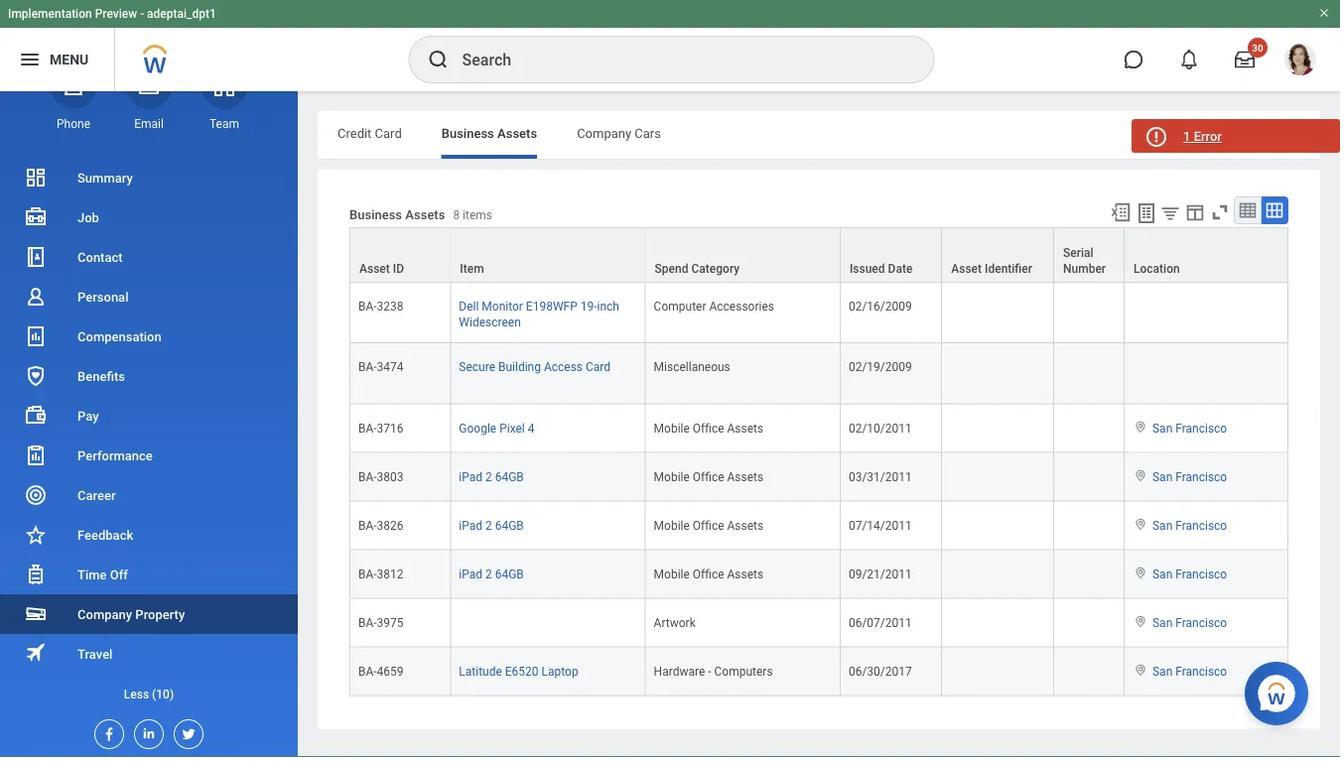 Task type: locate. For each thing, give the bounding box(es) containing it.
3826
[[377, 519, 404, 533]]

exclamation image
[[1149, 130, 1164, 145]]

compensation image
[[24, 325, 48, 349]]

1 asset from the left
[[360, 262, 390, 276]]

benefits image
[[24, 365, 48, 388]]

0 vertical spatial 2
[[486, 470, 492, 484]]

4 san francisco from the top
[[1153, 568, 1228, 581]]

- right hardware
[[708, 665, 712, 679]]

ba- inside "element"
[[359, 665, 377, 679]]

3 office from the top
[[693, 519, 725, 533]]

2 for 3803
[[486, 470, 492, 484]]

1 francisco from the top
[[1176, 422, 1228, 435]]

ipad
[[459, 470, 483, 484], [459, 519, 483, 533], [459, 568, 483, 581]]

team link
[[202, 63, 247, 132]]

francisco for 06/30/2017
[[1176, 665, 1228, 679]]

1 2 from the top
[[486, 470, 492, 484]]

1 horizontal spatial business
[[442, 126, 494, 141]]

company for company cars
[[577, 126, 632, 141]]

0 vertical spatial card
[[375, 126, 402, 141]]

location button
[[1125, 229, 1288, 282]]

0 horizontal spatial business
[[350, 207, 402, 222]]

3 ipad 2 64gb link from the top
[[459, 564, 524, 581]]

3803
[[377, 470, 404, 484]]

ba-3238 element
[[359, 296, 404, 314]]

ba- up ba-3826 element
[[359, 470, 377, 484]]

san francisco for 03/31/2011
[[1153, 470, 1228, 484]]

adeptai_dpt1
[[147, 7, 216, 21]]

implementation preview -   adeptai_dpt1
[[8, 7, 216, 21]]

9 row from the top
[[350, 648, 1289, 697]]

serial number column header
[[1055, 228, 1125, 284]]

5 francisco from the top
[[1176, 616, 1228, 630]]

location image
[[1133, 518, 1149, 532], [1133, 664, 1149, 678]]

4 location image from the top
[[1133, 615, 1149, 629]]

2 vertical spatial 64gb
[[495, 568, 524, 581]]

ba- for ba-3826
[[359, 519, 377, 533]]

ipad 2 64gb for 3812
[[459, 568, 524, 581]]

feedback
[[77, 528, 133, 543]]

1 san francisco link from the top
[[1153, 418, 1228, 435]]

0 vertical spatial ipad 2 64gb link
[[459, 466, 524, 484]]

1 san from the top
[[1153, 422, 1173, 435]]

3 san from the top
[[1153, 519, 1173, 533]]

3812
[[377, 568, 404, 581]]

0 vertical spatial business
[[442, 126, 494, 141]]

fullscreen image
[[1210, 202, 1232, 223]]

2 mobile office assets element from the top
[[654, 466, 764, 484]]

3 2 from the top
[[486, 568, 492, 581]]

7 row from the top
[[350, 551, 1289, 599]]

business
[[442, 126, 494, 141], [350, 207, 402, 222]]

computer accessories
[[654, 300, 775, 314]]

ba- up ba-3812 element
[[359, 519, 377, 533]]

1 64gb from the top
[[495, 470, 524, 484]]

computers
[[715, 665, 773, 679]]

card right access
[[586, 361, 611, 375]]

contact link
[[0, 237, 298, 277]]

0 vertical spatial ipad 2 64gb
[[459, 470, 524, 484]]

less
[[124, 688, 149, 702]]

2 san francisco from the top
[[1153, 470, 1228, 484]]

san
[[1153, 422, 1173, 435], [1153, 470, 1173, 484], [1153, 519, 1173, 533], [1153, 568, 1173, 581], [1153, 616, 1173, 630], [1153, 665, 1173, 679]]

1 vertical spatial ipad 2 64gb link
[[459, 515, 524, 533]]

phone image
[[60, 74, 87, 98]]

asset
[[360, 262, 390, 276], [952, 262, 982, 276]]

row containing ba-3975
[[350, 599, 1289, 648]]

career
[[77, 488, 116, 503]]

location image for 03/31/2011
[[1133, 469, 1149, 483]]

ba-3826 element
[[359, 515, 404, 533]]

3 ipad from the top
[[459, 568, 483, 581]]

asset for asset id
[[360, 262, 390, 276]]

2 vertical spatial ipad
[[459, 568, 483, 581]]

asset left identifier
[[952, 262, 982, 276]]

09/21/2011
[[849, 568, 912, 581]]

8 ba- from the top
[[359, 665, 377, 679]]

assets for 07/14/2011
[[728, 519, 764, 533]]

ba-3803 element
[[359, 466, 404, 484]]

64gb
[[495, 470, 524, 484], [495, 519, 524, 533], [495, 568, 524, 581]]

serial
[[1064, 246, 1094, 260]]

san for 09/21/2011
[[1153, 568, 1173, 581]]

2 64gb from the top
[[495, 519, 524, 533]]

row up 02/10/2011
[[350, 344, 1289, 405]]

02/10/2011
[[849, 422, 912, 435]]

0 vertical spatial 64gb
[[495, 470, 524, 484]]

business inside tab list
[[442, 126, 494, 141]]

2 ipad 2 64gb link from the top
[[459, 515, 524, 533]]

5 san francisco link from the top
[[1153, 612, 1228, 630]]

secure
[[459, 361, 496, 375]]

job
[[77, 210, 99, 225]]

computer
[[654, 300, 707, 314]]

0 vertical spatial location image
[[1133, 518, 1149, 532]]

summary image
[[24, 166, 48, 190]]

ba-4659 element
[[359, 661, 404, 679]]

1 mobile office assets from the top
[[654, 422, 764, 435]]

2 vertical spatial ipad 2 64gb
[[459, 568, 524, 581]]

row up 06/07/2011
[[350, 551, 1289, 599]]

row containing serial number
[[350, 228, 1289, 284]]

company inside tab list
[[577, 126, 632, 141]]

latitude
[[459, 665, 502, 679]]

benefits
[[77, 369, 125, 384]]

san francisco link
[[1153, 418, 1228, 435], [1153, 466, 1228, 484], [1153, 515, 1228, 533], [1153, 564, 1228, 581], [1153, 612, 1228, 630], [1153, 661, 1228, 679]]

3 san francisco from the top
[[1153, 519, 1228, 533]]

travel link
[[0, 635, 298, 674]]

1 ipad from the top
[[459, 470, 483, 484]]

office for 03/31/2011
[[693, 470, 725, 484]]

facebook image
[[95, 721, 117, 743]]

san francisco for 06/07/2011
[[1153, 616, 1228, 630]]

location
[[1134, 262, 1181, 276]]

1 vertical spatial card
[[586, 361, 611, 375]]

0 horizontal spatial company
[[77, 607, 132, 622]]

toolbar
[[1101, 197, 1289, 228]]

error
[[1194, 129, 1223, 144]]

6 ba- from the top
[[359, 568, 377, 581]]

cell
[[943, 283, 1055, 344], [1055, 283, 1125, 344], [1125, 283, 1289, 344], [943, 344, 1055, 405], [1055, 344, 1125, 405], [1125, 344, 1289, 405], [943, 405, 1055, 453], [1055, 405, 1125, 453], [943, 453, 1055, 502], [1055, 453, 1125, 502], [943, 502, 1055, 551], [1055, 502, 1125, 551], [943, 551, 1055, 599], [1055, 551, 1125, 599], [451, 599, 646, 648], [943, 599, 1055, 648], [1055, 599, 1125, 648], [943, 648, 1055, 697], [1055, 648, 1125, 697]]

ipad 2 64gb link for ba-3803
[[459, 466, 524, 484]]

2 francisco from the top
[[1176, 470, 1228, 484]]

email logan mcneil element
[[126, 116, 172, 132]]

asset for asset identifier
[[952, 262, 982, 276]]

6 francisco from the top
[[1176, 665, 1228, 679]]

1 vertical spatial ipad 2 64gb
[[459, 519, 524, 533]]

asset id
[[360, 262, 404, 276]]

compensation
[[77, 329, 162, 344]]

ba- up ba-4659 "element"
[[359, 616, 377, 630]]

3 row from the top
[[350, 344, 1289, 405]]

row up 02/16/2009
[[350, 228, 1289, 284]]

64gb for ba-3803
[[495, 470, 524, 484]]

3716
[[377, 422, 404, 435]]

tab list
[[318, 111, 1321, 159]]

6 san francisco link from the top
[[1153, 661, 1228, 679]]

1 horizontal spatial -
[[708, 665, 712, 679]]

business up asset id popup button
[[350, 207, 402, 222]]

row containing ba-3826
[[350, 502, 1289, 551]]

list
[[0, 158, 298, 714]]

2 office from the top
[[693, 470, 725, 484]]

row up 07/14/2011
[[350, 453, 1289, 502]]

- inside 'row'
[[708, 665, 712, 679]]

ipad for ba-3803
[[459, 470, 483, 484]]

cars
[[635, 126, 661, 141]]

less (10)
[[124, 688, 174, 702]]

email button
[[126, 63, 172, 132]]

card right credit
[[375, 126, 402, 141]]

2
[[486, 470, 492, 484], [486, 519, 492, 533], [486, 568, 492, 581]]

ba-
[[359, 300, 377, 314], [359, 361, 377, 375], [359, 422, 377, 435], [359, 470, 377, 484], [359, 519, 377, 533], [359, 568, 377, 581], [359, 616, 377, 630], [359, 665, 377, 679]]

card
[[375, 126, 402, 141], [586, 361, 611, 375]]

row down 06/07/2011
[[350, 648, 1289, 697]]

07/14/2011
[[849, 519, 912, 533]]

1 location image from the top
[[1133, 421, 1149, 434]]

4 mobile office assets element from the top
[[654, 564, 764, 581]]

location image for 07/14/2011
[[1133, 518, 1149, 532]]

1 row from the top
[[350, 228, 1289, 284]]

dell
[[459, 300, 479, 314]]

ba- for ba-3238
[[359, 300, 377, 314]]

company inside "link"
[[77, 607, 132, 622]]

2 location image from the top
[[1133, 469, 1149, 483]]

pay
[[77, 409, 99, 424]]

1 horizontal spatial company
[[577, 126, 632, 141]]

3 64gb from the top
[[495, 568, 524, 581]]

6 row from the top
[[350, 502, 1289, 551]]

06/30/2017
[[849, 665, 912, 679]]

3 location image from the top
[[1133, 567, 1149, 580]]

company cars
[[577, 126, 661, 141]]

san francisco link for 07/14/2011
[[1153, 515, 1228, 533]]

4 mobile office assets from the top
[[654, 568, 764, 581]]

ba-4659
[[359, 665, 404, 679]]

row up 09/21/2011
[[350, 502, 1289, 551]]

ba-3975
[[359, 616, 404, 630]]

off
[[110, 568, 128, 583]]

4 ba- from the top
[[359, 470, 377, 484]]

mobile office assets
[[654, 422, 764, 435], [654, 470, 764, 484], [654, 519, 764, 533], [654, 568, 764, 581]]

1 horizontal spatial card
[[586, 361, 611, 375]]

pixel
[[500, 422, 525, 435]]

inch
[[597, 300, 620, 314]]

2 ba- from the top
[[359, 361, 377, 375]]

business down search icon
[[442, 126, 494, 141]]

64gb for ba-3812
[[495, 568, 524, 581]]

table image
[[1239, 201, 1258, 220]]

san francisco for 06/30/2017
[[1153, 665, 1228, 679]]

2 location image from the top
[[1133, 664, 1149, 678]]

1 vertical spatial 2
[[486, 519, 492, 533]]

1 location image from the top
[[1133, 518, 1149, 532]]

ipad down 'google'
[[459, 470, 483, 484]]

1 vertical spatial 64gb
[[495, 519, 524, 533]]

twitter image
[[175, 721, 197, 743]]

5 san francisco from the top
[[1153, 616, 1228, 630]]

office
[[693, 422, 725, 435], [693, 470, 725, 484], [693, 519, 725, 533], [693, 568, 725, 581]]

4 san francisco link from the top
[[1153, 564, 1228, 581]]

1 vertical spatial company
[[77, 607, 132, 622]]

2 vertical spatial ipad 2 64gb link
[[459, 564, 524, 581]]

hardware - computers element
[[654, 661, 773, 679]]

2 san francisco link from the top
[[1153, 466, 1228, 484]]

0 vertical spatial -
[[140, 7, 144, 21]]

location image for 06/07/2011
[[1133, 615, 1149, 629]]

ipad 2 64gb
[[459, 470, 524, 484], [459, 519, 524, 533], [459, 568, 524, 581]]

ba-3474
[[359, 361, 404, 375]]

access
[[544, 361, 583, 375]]

row containing ba-3238
[[350, 283, 1289, 344]]

ipad 2 64gb link
[[459, 466, 524, 484], [459, 515, 524, 533], [459, 564, 524, 581]]

5 san from the top
[[1153, 616, 1173, 630]]

3 ba- from the top
[[359, 422, 377, 435]]

asset left id
[[360, 262, 390, 276]]

2 for 3812
[[486, 568, 492, 581]]

3 mobile office assets from the top
[[654, 519, 764, 533]]

4 francisco from the top
[[1176, 568, 1228, 581]]

profile logan mcneil image
[[1285, 44, 1317, 80]]

3 mobile from the top
[[654, 519, 690, 533]]

2 asset from the left
[[952, 262, 982, 276]]

ba-3716 element
[[359, 418, 404, 435]]

2 mobile office assets from the top
[[654, 470, 764, 484]]

location image
[[1133, 421, 1149, 434], [1133, 469, 1149, 483], [1133, 567, 1149, 580], [1133, 615, 1149, 629]]

ba- up ba-3716 element
[[359, 361, 377, 375]]

summary
[[77, 170, 133, 185]]

5 ba- from the top
[[359, 519, 377, 533]]

row
[[350, 228, 1289, 284], [350, 283, 1289, 344], [350, 344, 1289, 405], [350, 405, 1289, 453], [350, 453, 1289, 502], [350, 502, 1289, 551], [350, 551, 1289, 599], [350, 599, 1289, 648], [350, 648, 1289, 697]]

1
[[1184, 129, 1191, 144]]

4 san from the top
[[1153, 568, 1173, 581]]

ba- down asset id
[[359, 300, 377, 314]]

0 horizontal spatial -
[[140, 7, 144, 21]]

1 vertical spatial location image
[[1133, 664, 1149, 678]]

Search Workday  search field
[[462, 38, 893, 81]]

ipad for ba-3812
[[459, 568, 483, 581]]

san for 06/07/2011
[[1153, 616, 1173, 630]]

7 ba- from the top
[[359, 616, 377, 630]]

5 row from the top
[[350, 453, 1289, 502]]

6 san francisco from the top
[[1153, 665, 1228, 679]]

identifier
[[985, 262, 1033, 276]]

3 mobile office assets element from the top
[[654, 515, 764, 533]]

row down issued
[[350, 283, 1289, 344]]

1 horizontal spatial asset
[[952, 262, 982, 276]]

mobile office assets element for 09/21/2011
[[654, 564, 764, 581]]

1 ba- from the top
[[359, 300, 377, 314]]

2 vertical spatial 2
[[486, 568, 492, 581]]

company left cars at the top of page
[[577, 126, 632, 141]]

team logan mcneil element
[[202, 116, 247, 132]]

career link
[[0, 476, 298, 515]]

0 vertical spatial company
[[577, 126, 632, 141]]

san francisco
[[1153, 422, 1228, 435], [1153, 470, 1228, 484], [1153, 519, 1228, 533], [1153, 568, 1228, 581], [1153, 616, 1228, 630], [1153, 665, 1228, 679]]

phone logan mcneil element
[[51, 116, 96, 132]]

ba- up ba-3975 element
[[359, 568, 377, 581]]

row containing ba-3803
[[350, 453, 1289, 502]]

navigation pane region
[[0, 63, 298, 758]]

0 vertical spatial ipad
[[459, 470, 483, 484]]

francisco for 03/31/2011
[[1176, 470, 1228, 484]]

1 vertical spatial business
[[350, 207, 402, 222]]

mobile for 07/14/2011
[[654, 519, 690, 533]]

4 office from the top
[[693, 568, 725, 581]]

menu
[[50, 51, 89, 68]]

close environment banner image
[[1319, 7, 1331, 19]]

2 san from the top
[[1153, 470, 1173, 484]]

contact image
[[24, 245, 48, 269]]

justify image
[[18, 48, 42, 72]]

1 mobile from the top
[[654, 422, 690, 435]]

email
[[134, 117, 164, 131]]

time
[[77, 568, 107, 583]]

issued date button
[[841, 229, 942, 282]]

company down time off
[[77, 607, 132, 622]]

- right preview
[[140, 7, 144, 21]]

4 mobile from the top
[[654, 568, 690, 581]]

row up 03/31/2011
[[350, 405, 1289, 453]]

miscellaneous
[[654, 361, 731, 375]]

3 francisco from the top
[[1176, 519, 1228, 533]]

8 row from the top
[[350, 599, 1289, 648]]

monitor
[[482, 300, 523, 314]]

ipad right 3826
[[459, 519, 483, 533]]

0 horizontal spatial asset
[[360, 262, 390, 276]]

1 office from the top
[[693, 422, 725, 435]]

inbox large image
[[1236, 50, 1255, 70]]

1 san francisco from the top
[[1153, 422, 1228, 435]]

3 san francisco link from the top
[[1153, 515, 1228, 533]]

1 ipad 2 64gb from the top
[[459, 470, 524, 484]]

1 mobile office assets element from the top
[[654, 418, 764, 435]]

business for business assets 8 items
[[350, 207, 402, 222]]

4 row from the top
[[350, 405, 1289, 453]]

3 ipad 2 64gb from the top
[[459, 568, 524, 581]]

30
[[1253, 42, 1264, 54]]

ipad right 3812
[[459, 568, 483, 581]]

location image for 06/30/2017
[[1133, 664, 1149, 678]]

asset inside column header
[[952, 262, 982, 276]]

id
[[393, 262, 404, 276]]

4
[[528, 422, 535, 435]]

ba- down ba-3975
[[359, 665, 377, 679]]

row containing ba-3716
[[350, 405, 1289, 453]]

2 mobile from the top
[[654, 470, 690, 484]]

mobile office assets element
[[654, 418, 764, 435], [654, 466, 764, 484], [654, 515, 764, 533], [654, 564, 764, 581]]

1 vertical spatial -
[[708, 665, 712, 679]]

time off image
[[24, 563, 48, 587]]

ba-3238
[[359, 300, 404, 314]]

tab list containing credit card
[[318, 111, 1321, 159]]

1 ipad 2 64gb link from the top
[[459, 466, 524, 484]]

ba- up ba-3803 element at the bottom left of page
[[359, 422, 377, 435]]

6 san from the top
[[1153, 665, 1173, 679]]

1 vertical spatial ipad
[[459, 519, 483, 533]]

row up 06/30/2017
[[350, 599, 1289, 648]]

2 row from the top
[[350, 283, 1289, 344]]



Task type: describe. For each thing, give the bounding box(es) containing it.
assets for 02/10/2011
[[728, 422, 764, 435]]

linkedin image
[[135, 721, 157, 742]]

1 error
[[1184, 129, 1223, 144]]

3975
[[377, 616, 404, 630]]

2 ipad from the top
[[459, 519, 483, 533]]

8
[[453, 208, 460, 222]]

san francisco for 07/14/2011
[[1153, 519, 1228, 533]]

miscellaneous element
[[654, 357, 731, 375]]

assets for 03/31/2011
[[728, 470, 764, 484]]

san for 03/31/2011
[[1153, 470, 1173, 484]]

company property image
[[24, 603, 48, 627]]

asset identifier column header
[[943, 228, 1055, 284]]

notifications large image
[[1180, 50, 1200, 70]]

preview
[[95, 7, 137, 21]]

artwork element
[[654, 612, 696, 630]]

asset identifier
[[952, 262, 1033, 276]]

francisco for 02/10/2011
[[1176, 422, 1228, 435]]

accessories
[[710, 300, 775, 314]]

latitude e6520 laptop link
[[459, 661, 579, 679]]

francisco for 09/21/2011
[[1176, 568, 1228, 581]]

hardware - computers
[[654, 665, 773, 679]]

items
[[463, 208, 493, 222]]

office for 09/21/2011
[[693, 568, 725, 581]]

search image
[[427, 48, 450, 72]]

assets for 09/21/2011
[[728, 568, 764, 581]]

02/16/2009
[[849, 300, 912, 314]]

compensation link
[[0, 317, 298, 357]]

google pixel 4 link
[[459, 418, 535, 435]]

office for 07/14/2011
[[693, 519, 725, 533]]

san for 02/10/2011
[[1153, 422, 1173, 435]]

ba- for ba-3474
[[359, 361, 377, 375]]

select to filter grid data image
[[1160, 203, 1182, 223]]

google pixel 4
[[459, 422, 535, 435]]

pay link
[[0, 396, 298, 436]]

benefits link
[[0, 357, 298, 396]]

2 2 from the top
[[486, 519, 492, 533]]

less (10) button
[[0, 683, 298, 707]]

2 ipad 2 64gb from the top
[[459, 519, 524, 533]]

ba-3716
[[359, 422, 404, 435]]

spend category
[[655, 262, 740, 276]]

mobile for 03/31/2011
[[654, 470, 690, 484]]

06/07/2011
[[849, 616, 912, 630]]

dell monitor e198wfp 19-inch widescreen
[[459, 300, 620, 330]]

mobile office assets for 03/31/2011
[[654, 470, 764, 484]]

menu banner
[[0, 0, 1341, 91]]

feedback link
[[0, 515, 298, 555]]

team
[[210, 117, 239, 131]]

list containing summary
[[0, 158, 298, 714]]

ba- for ba-3803
[[359, 470, 377, 484]]

implementation
[[8, 7, 92, 21]]

career image
[[24, 484, 48, 508]]

spend category button
[[646, 229, 840, 282]]

click to view/edit grid preferences image
[[1185, 202, 1207, 223]]

san francisco for 02/10/2011
[[1153, 422, 1228, 435]]

hardware
[[654, 665, 705, 679]]

location image for 02/10/2011
[[1133, 421, 1149, 434]]

mobile office assets for 07/14/2011
[[654, 519, 764, 533]]

company for company property
[[77, 607, 132, 622]]

menu button
[[0, 28, 114, 91]]

expand table image
[[1265, 201, 1285, 220]]

computer accessories element
[[654, 296, 775, 314]]

mobile office assets for 09/21/2011
[[654, 568, 764, 581]]

serial number
[[1064, 246, 1106, 276]]

performance
[[77, 448, 153, 463]]

e6520
[[505, 665, 539, 679]]

ba- for ba-3812
[[359, 568, 377, 581]]

19-
[[581, 300, 597, 314]]

dell monitor e198wfp 19-inch widescreen link
[[459, 296, 620, 330]]

widescreen
[[459, 316, 521, 330]]

company property link
[[0, 595, 298, 635]]

ba-3826
[[359, 519, 404, 533]]

mobile office assets element for 07/14/2011
[[654, 515, 764, 533]]

phone button
[[51, 63, 96, 132]]

san for 07/14/2011
[[1153, 519, 1173, 533]]

san francisco link for 06/30/2017
[[1153, 661, 1228, 679]]

ba-3812 element
[[359, 564, 404, 581]]

item button
[[451, 229, 645, 282]]

google
[[459, 422, 497, 435]]

item
[[460, 262, 484, 276]]

travel image
[[24, 641, 48, 665]]

4659
[[377, 665, 404, 679]]

ba-3812
[[359, 568, 404, 581]]

san francisco link for 06/07/2011
[[1153, 612, 1228, 630]]

view team image
[[213, 74, 236, 98]]

pay image
[[24, 404, 48, 428]]

francisco for 07/14/2011
[[1176, 519, 1228, 533]]

mobile office assets for 02/10/2011
[[654, 422, 764, 435]]

ipad 2 64gb link for ba-3812
[[459, 564, 524, 581]]

1 error button
[[1132, 119, 1341, 153]]

time off link
[[0, 555, 298, 595]]

personal
[[77, 290, 129, 304]]

ba-3474 element
[[359, 357, 404, 375]]

job image
[[24, 206, 48, 229]]

number
[[1064, 262, 1106, 276]]

category
[[692, 262, 740, 276]]

(10)
[[152, 688, 174, 702]]

ba- for ba-3716
[[359, 422, 377, 435]]

ipad 2 64gb for 3803
[[459, 470, 524, 484]]

mail image
[[137, 74, 161, 98]]

san francisco link for 02/10/2011
[[1153, 418, 1228, 435]]

building
[[499, 361, 541, 375]]

mobile office assets element for 02/10/2011
[[654, 418, 764, 435]]

laptop
[[542, 665, 579, 679]]

summary link
[[0, 158, 298, 198]]

san for 06/30/2017
[[1153, 665, 1173, 679]]

latitude e6520 laptop
[[459, 665, 579, 679]]

issued date
[[850, 262, 913, 276]]

3238
[[377, 300, 404, 314]]

business assets
[[442, 126, 537, 141]]

business for business assets
[[442, 126, 494, 141]]

ba-3975 element
[[359, 612, 404, 630]]

export to worksheets image
[[1135, 202, 1159, 225]]

- inside menu banner
[[140, 7, 144, 21]]

office for 02/10/2011
[[693, 422, 725, 435]]

credit card
[[338, 126, 402, 141]]

ba- for ba-3975
[[359, 616, 377, 630]]

mobile for 09/21/2011
[[654, 568, 690, 581]]

credit
[[338, 126, 372, 141]]

row containing ba-3474
[[350, 344, 1289, 405]]

asset identifier button
[[943, 229, 1054, 282]]

san francisco link for 03/31/2011
[[1153, 466, 1228, 484]]

francisco for 06/07/2011
[[1176, 616, 1228, 630]]

issued
[[850, 262, 886, 276]]

export to excel image
[[1110, 202, 1132, 223]]

asset id button
[[351, 229, 450, 282]]

0 horizontal spatial card
[[375, 126, 402, 141]]

mobile for 02/10/2011
[[654, 422, 690, 435]]

time off
[[77, 568, 128, 583]]

location image for 09/21/2011
[[1133, 567, 1149, 580]]

business assets 8 items
[[350, 207, 493, 222]]

property
[[135, 607, 185, 622]]

row containing ba-3812
[[350, 551, 1289, 599]]

feedback image
[[24, 523, 48, 547]]

personal image
[[24, 285, 48, 309]]

san francisco for 09/21/2011
[[1153, 568, 1228, 581]]

assets inside tab list
[[498, 126, 537, 141]]

date
[[888, 262, 913, 276]]

artwork
[[654, 616, 696, 630]]

ba-3803
[[359, 470, 404, 484]]

performance image
[[24, 444, 48, 468]]

performance link
[[0, 436, 298, 476]]

02/19/2009
[[849, 361, 912, 375]]

mobile office assets element for 03/31/2011
[[654, 466, 764, 484]]

ba- for ba-4659
[[359, 665, 377, 679]]

san francisco link for 09/21/2011
[[1153, 564, 1228, 581]]

company property
[[77, 607, 185, 622]]

row containing ba-4659
[[350, 648, 1289, 697]]

3474
[[377, 361, 404, 375]]

travel
[[77, 647, 113, 662]]

spend
[[655, 262, 689, 276]]

less (10) button
[[0, 674, 298, 714]]



Task type: vqa. For each thing, say whether or not it's contained in the screenshot.
3rd Francisco
yes



